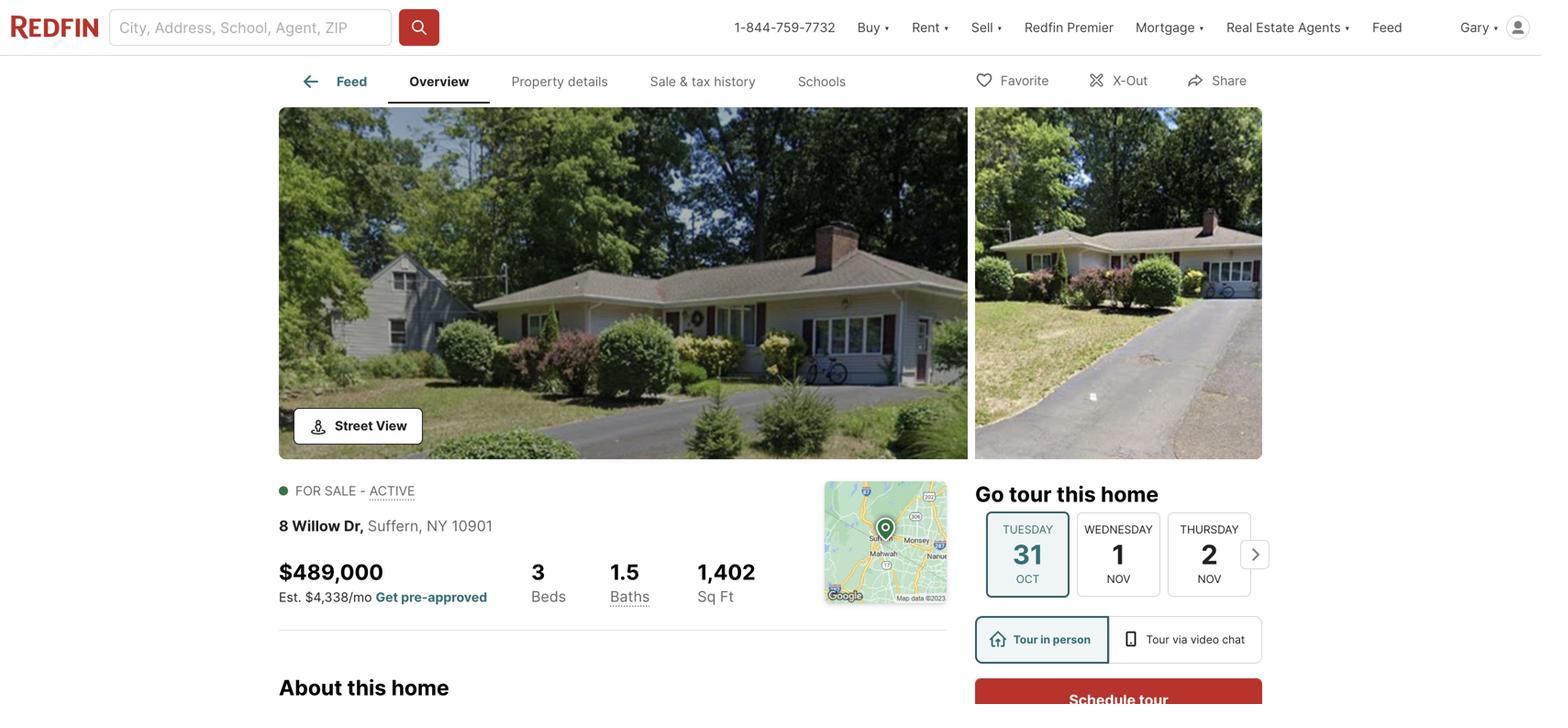 Task type: vqa. For each thing, say whether or not it's contained in the screenshot.
favorite button image to the bottom
no



Task type: locate. For each thing, give the bounding box(es) containing it.
▾ for gary ▾
[[1494, 20, 1499, 35]]

tour left the in on the right
[[1014, 634, 1038, 647]]

ft
[[720, 588, 734, 606]]

redfin premier button
[[1014, 0, 1125, 55]]

▾ right the rent
[[944, 20, 950, 35]]

1,402
[[698, 560, 756, 585]]

, left suffern
[[360, 518, 364, 535]]

2
[[1202, 539, 1218, 571]]

dr
[[344, 518, 360, 535]]

person
[[1053, 634, 1091, 647]]

3 ▾ from the left
[[997, 20, 1003, 35]]

video
[[1191, 634, 1220, 647]]

None button
[[986, 512, 1070, 598], [1077, 513, 1161, 597], [1168, 513, 1252, 597], [986, 512, 1070, 598], [1077, 513, 1161, 597], [1168, 513, 1252, 597]]

gary ▾
[[1461, 20, 1499, 35]]

tax
[[692, 74, 711, 89]]

tour in person
[[1014, 634, 1091, 647]]

tab list containing feed
[[279, 56, 882, 104]]

0 horizontal spatial home
[[391, 675, 449, 701]]

wednesday
[[1085, 523, 1153, 537]]

mortgage
[[1136, 20, 1195, 35]]

home down pre-
[[391, 675, 449, 701]]

nov
[[1107, 573, 1131, 586], [1198, 573, 1222, 586]]

8 willow dr, suffern, ny 10901 image
[[279, 107, 968, 460], [975, 107, 1263, 460]]

sell ▾ button
[[961, 0, 1014, 55]]

2 nov from the left
[[1198, 573, 1222, 586]]

street
[[335, 418, 373, 434]]

via
[[1173, 634, 1188, 647]]

feed button
[[1362, 0, 1450, 55]]

1,402 sq ft
[[698, 560, 756, 606]]

1 horizontal spatial home
[[1101, 482, 1159, 507]]

gary
[[1461, 20, 1490, 35]]

3
[[531, 560, 545, 585]]

nov for 1
[[1107, 573, 1131, 586]]

real estate agents ▾ button
[[1216, 0, 1362, 55]]

feed
[[1373, 20, 1403, 35], [337, 74, 367, 89]]

tuesday 31 oct
[[1003, 523, 1053, 586]]

1 ▾ from the left
[[884, 20, 890, 35]]

nov inside "wednesday 1 nov"
[[1107, 573, 1131, 586]]

1 vertical spatial this
[[347, 675, 387, 701]]

2 tour from the left
[[1147, 634, 1170, 647]]

1 vertical spatial feed
[[337, 74, 367, 89]]

home
[[1101, 482, 1159, 507], [391, 675, 449, 701]]

▾ right the gary
[[1494, 20, 1499, 35]]

1-844-759-7732 link
[[735, 20, 836, 35]]

get pre-approved link
[[376, 590, 487, 605]]

▾ right buy
[[884, 20, 890, 35]]

6 ▾ from the left
[[1494, 20, 1499, 35]]

details
[[568, 74, 608, 89]]

nov inside thursday 2 nov
[[1198, 573, 1222, 586]]

this
[[1057, 482, 1096, 507], [347, 675, 387, 701]]

1 , from the left
[[360, 518, 364, 535]]

chat
[[1223, 634, 1246, 647]]

this right "tour"
[[1057, 482, 1096, 507]]

1 horizontal spatial this
[[1057, 482, 1096, 507]]

1 tour from the left
[[1014, 634, 1038, 647]]

this right about
[[347, 675, 387, 701]]

go
[[975, 482, 1004, 507]]

4 ▾ from the left
[[1199, 20, 1205, 35]]

▾ right the agents
[[1345, 20, 1351, 35]]

favorite button
[[960, 61, 1065, 99]]

tab list
[[279, 56, 882, 104]]

, left ny
[[419, 518, 423, 535]]

mortgage ▾ button
[[1136, 0, 1205, 55]]

schools tab
[[777, 60, 867, 104]]

2 ▾ from the left
[[944, 20, 950, 35]]

3 beds
[[531, 560, 566, 606]]

1 horizontal spatial tour
[[1147, 634, 1170, 647]]

view
[[376, 418, 407, 434]]

buy ▾
[[858, 20, 890, 35]]

▾ right mortgage
[[1199, 20, 1205, 35]]

mortgage ▾ button
[[1125, 0, 1216, 55]]

tour for tour via video chat
[[1147, 634, 1170, 647]]

rent ▾ button
[[912, 0, 950, 55]]

x-out
[[1113, 73, 1148, 89]]

0 horizontal spatial ,
[[360, 518, 364, 535]]

▾ for rent ▾
[[944, 20, 950, 35]]

0 horizontal spatial 8 willow dr, suffern, ny 10901 image
[[279, 107, 968, 460]]

list box
[[975, 617, 1263, 664]]

sale
[[325, 484, 356, 499]]

▾ for mortgage ▾
[[1199, 20, 1205, 35]]

feed left overview in the left of the page
[[337, 74, 367, 89]]

est.
[[279, 590, 302, 605]]

,
[[360, 518, 364, 535], [419, 518, 423, 535]]

feed right the agents
[[1373, 20, 1403, 35]]

1-844-759-7732
[[735, 20, 836, 35]]

feed inside button
[[1373, 20, 1403, 35]]

baths link
[[610, 588, 650, 606]]

nov down 1
[[1107, 573, 1131, 586]]

0 horizontal spatial tour
[[1014, 634, 1038, 647]]

759-
[[776, 20, 805, 35]]

history
[[714, 74, 756, 89]]

1 8 willow dr, suffern, ny 10901 image from the left
[[279, 107, 968, 460]]

rent
[[912, 20, 940, 35]]

for sale - active
[[295, 484, 415, 499]]

$489,000
[[279, 560, 384, 585]]

0 horizontal spatial nov
[[1107, 573, 1131, 586]]

1 horizontal spatial feed
[[1373, 20, 1403, 35]]

mortgage ▾
[[1136, 20, 1205, 35]]

nov down 2
[[1198, 573, 1222, 586]]

street view button
[[294, 408, 423, 445]]

tour left via
[[1147, 634, 1170, 647]]

buy
[[858, 20, 881, 35]]

sell ▾ button
[[972, 0, 1003, 55]]

tour via video chat
[[1147, 634, 1246, 647]]

redfin
[[1025, 20, 1064, 35]]

property details tab
[[491, 60, 629, 104]]

▾ right sell
[[997, 20, 1003, 35]]

1 horizontal spatial ,
[[419, 518, 423, 535]]

5 ▾ from the left
[[1345, 20, 1351, 35]]

0 vertical spatial feed
[[1373, 20, 1403, 35]]

sale & tax history tab
[[629, 60, 777, 104]]

thursday
[[1180, 523, 1239, 537]]

ny
[[427, 518, 448, 535]]

1 horizontal spatial nov
[[1198, 573, 1222, 586]]

tour
[[1014, 634, 1038, 647], [1147, 634, 1170, 647]]

8
[[279, 518, 289, 535]]

1
[[1113, 539, 1126, 571]]

1 horizontal spatial 8 willow dr, suffern, ny 10901 image
[[975, 107, 1263, 460]]

home up wednesday
[[1101, 482, 1159, 507]]

1 nov from the left
[[1107, 573, 1131, 586]]



Task type: describe. For each thing, give the bounding box(es) containing it.
City, Address, School, Agent, ZIP search field
[[109, 9, 392, 46]]

active link
[[370, 484, 415, 499]]

2 , from the left
[[419, 518, 423, 535]]

rent ▾ button
[[901, 0, 961, 55]]

willow
[[292, 518, 341, 535]]

▾ inside 'link'
[[1345, 20, 1351, 35]]

wednesday 1 nov
[[1085, 523, 1153, 586]]

real estate agents ▾
[[1227, 20, 1351, 35]]

▾ for buy ▾
[[884, 20, 890, 35]]

estate
[[1257, 20, 1295, 35]]

sell
[[972, 20, 993, 35]]

tour in person option
[[975, 617, 1109, 664]]

about
[[279, 675, 342, 701]]

2 8 willow dr, suffern, ny 10901 image from the left
[[975, 107, 1263, 460]]

$4,338
[[305, 590, 349, 605]]

0 vertical spatial home
[[1101, 482, 1159, 507]]

real
[[1227, 20, 1253, 35]]

feed link
[[300, 71, 367, 93]]

-
[[360, 484, 366, 499]]

844-
[[746, 20, 776, 35]]

7732
[[805, 20, 836, 35]]

1.5
[[610, 560, 640, 585]]

1 vertical spatial home
[[391, 675, 449, 701]]

for
[[295, 484, 321, 499]]

0 horizontal spatial feed
[[337, 74, 367, 89]]

0 vertical spatial this
[[1057, 482, 1096, 507]]

buy ▾ button
[[858, 0, 890, 55]]

out
[[1127, 73, 1148, 89]]

beds
[[531, 588, 566, 606]]

in
[[1041, 634, 1051, 647]]

overview
[[409, 74, 470, 89]]

▾ for sell ▾
[[997, 20, 1003, 35]]

submit search image
[[410, 18, 429, 37]]

premier
[[1067, 20, 1114, 35]]

next image
[[1241, 540, 1270, 570]]

approved
[[428, 590, 487, 605]]

x-out button
[[1072, 61, 1164, 99]]

&
[[680, 74, 688, 89]]

sale
[[650, 74, 676, 89]]

1-
[[735, 20, 746, 35]]

property
[[512, 74, 564, 89]]

thursday 2 nov
[[1180, 523, 1239, 586]]

1.5 baths
[[610, 560, 650, 606]]

favorite
[[1001, 73, 1049, 89]]

tour
[[1009, 482, 1052, 507]]

tuesday
[[1003, 523, 1053, 537]]

schools
[[798, 74, 846, 89]]

list box containing tour in person
[[975, 617, 1263, 664]]

/mo
[[349, 590, 372, 605]]

get
[[376, 590, 398, 605]]

overview tab
[[388, 60, 491, 104]]

suffern
[[368, 518, 419, 535]]

tour via video chat option
[[1109, 617, 1263, 664]]

agents
[[1299, 20, 1341, 35]]

tour for tour in person
[[1014, 634, 1038, 647]]

10901
[[452, 518, 493, 535]]

31
[[1013, 539, 1044, 571]]

nov for 2
[[1198, 573, 1222, 586]]

about this home
[[279, 675, 449, 701]]

rent ▾
[[912, 20, 950, 35]]

sq
[[698, 588, 716, 606]]

property details
[[512, 74, 608, 89]]

map entry image
[[825, 482, 947, 604]]

$489,000 est. $4,338 /mo get pre-approved
[[279, 560, 487, 605]]

0 horizontal spatial this
[[347, 675, 387, 701]]

pre-
[[401, 590, 428, 605]]

go tour this home
[[975, 482, 1159, 507]]

buy ▾ button
[[847, 0, 901, 55]]

redfin premier
[[1025, 20, 1114, 35]]

real estate agents ▾ link
[[1227, 0, 1351, 55]]

x-
[[1113, 73, 1127, 89]]

baths
[[610, 588, 650, 606]]

sale & tax history
[[650, 74, 756, 89]]

sell ▾
[[972, 20, 1003, 35]]

8 willow dr , suffern , ny 10901
[[279, 518, 493, 535]]

oct
[[1016, 573, 1040, 586]]

street view
[[335, 418, 407, 434]]

share
[[1212, 73, 1247, 89]]

share button
[[1171, 61, 1263, 99]]



